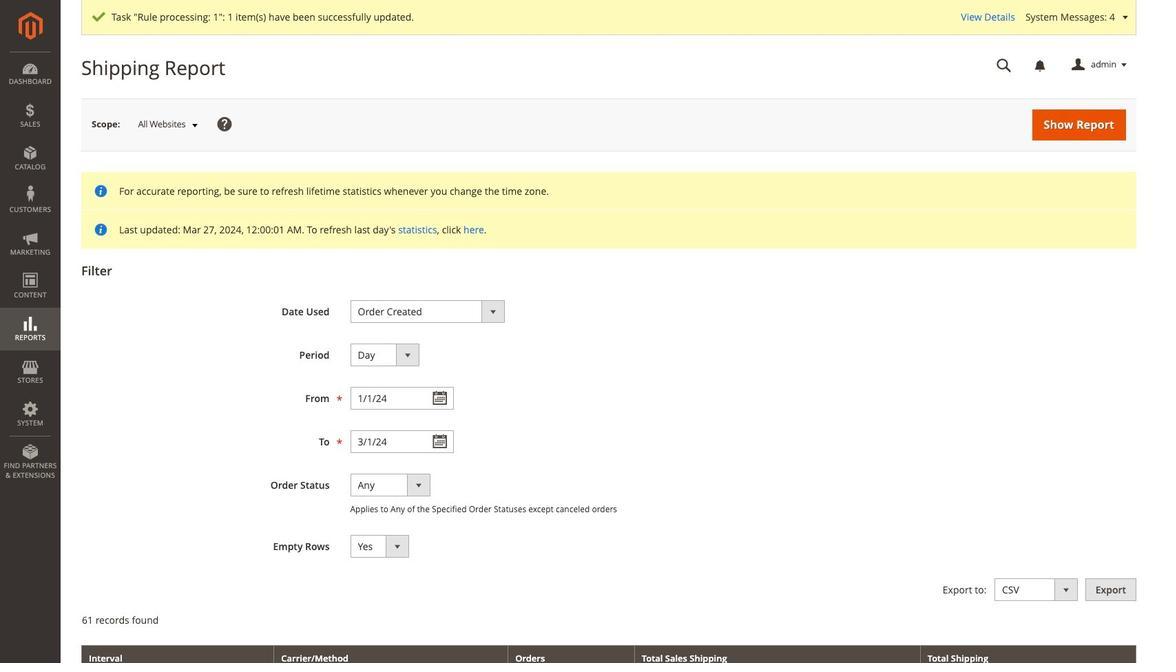 Task type: locate. For each thing, give the bounding box(es) containing it.
None text field
[[350, 387, 454, 410], [350, 431, 454, 453], [350, 387, 454, 410], [350, 431, 454, 453]]

menu bar
[[0, 52, 61, 487]]

magento admin panel image
[[18, 12, 42, 40]]

None text field
[[987, 53, 1022, 77]]



Task type: vqa. For each thing, say whether or not it's contained in the screenshot.
text box
yes



